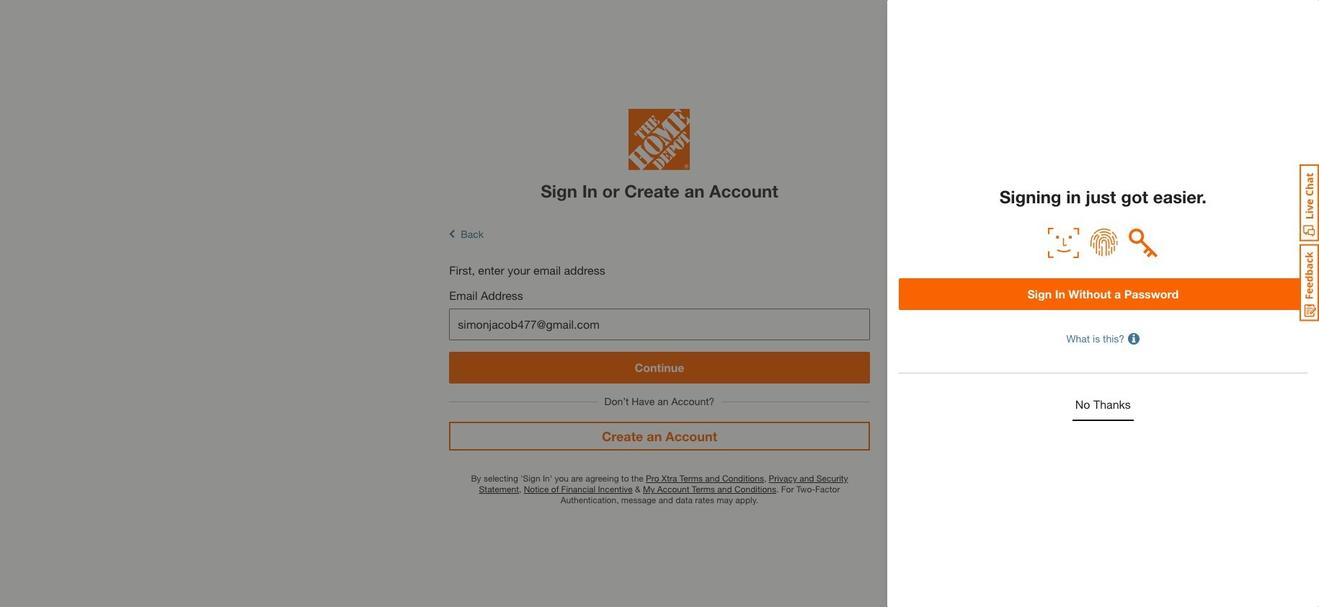 Task type: vqa. For each thing, say whether or not it's contained in the screenshot.
thd logo
yes



Task type: locate. For each thing, give the bounding box(es) containing it.
key icon image
[[1118, 228, 1158, 257]]

faceid icon image
[[1049, 228, 1091, 258]]

None email field
[[449, 309, 870, 340]]

touchid icon image
[[1091, 228, 1118, 257]]



Task type: describe. For each thing, give the bounding box(es) containing it.
live chat image
[[1300, 164, 1319, 242]]

back arrow image
[[449, 228, 455, 240]]

thd logo image
[[629, 109, 690, 174]]

feedback link image
[[1300, 244, 1319, 322]]



